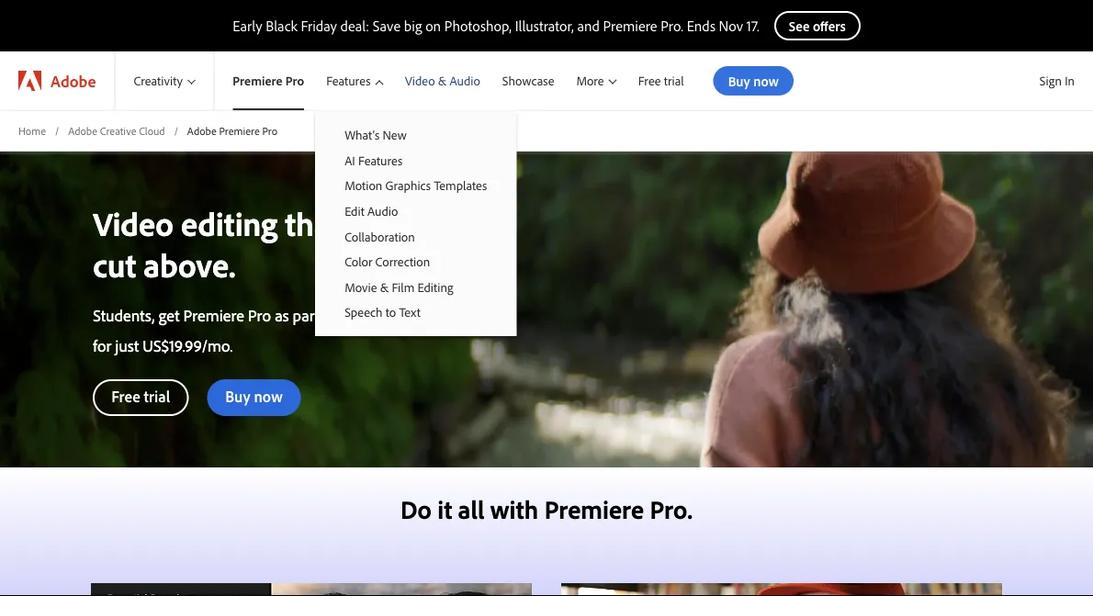 Task type: describe. For each thing, give the bounding box(es) containing it.
color correction
[[345, 254, 430, 270]]

sign in
[[1040, 73, 1075, 89]]

premiere down 'premiere pro' link
[[219, 124, 260, 137]]

it
[[437, 493, 452, 525]]

and
[[577, 17, 600, 35]]

now
[[254, 387, 283, 406]]

creativity button
[[115, 51, 213, 110]]

what's new link
[[315, 122, 517, 148]]

more button
[[565, 51, 627, 110]]

speech
[[345, 304, 383, 320]]

video for video editing that's always a cut above.
[[93, 202, 173, 244]]

1 vertical spatial pro.
[[650, 493, 693, 525]]

ai features
[[345, 152, 403, 168]]

students, get premiere pro as part of adobe creative cloud for just us$19.99/mo.
[[93, 305, 486, 356]]

premiere inside students, get premiere pro as part of adobe creative cloud for just us$19.99/mo.
[[183, 305, 244, 325]]

features button
[[315, 51, 394, 110]]

1 vertical spatial features
[[358, 152, 403, 168]]

pro inside 'premiere pro' link
[[285, 73, 304, 89]]

premiere pro
[[233, 73, 304, 89]]

free for free trial link to the right
[[638, 73, 661, 89]]

1 horizontal spatial free trial link
[[627, 51, 695, 110]]

cloud inside students, get premiere pro as part of adobe creative cloud for just us$19.99/mo.
[[447, 305, 486, 325]]

motion graphics templates link
[[315, 173, 517, 198]]

buy now
[[225, 387, 283, 406]]

with
[[490, 493, 539, 525]]

& for video
[[438, 73, 447, 89]]

video editing that's always a cut above.
[[93, 202, 487, 286]]

as
[[275, 305, 289, 325]]

black
[[266, 17, 298, 35]]

in
[[1065, 73, 1075, 89]]

new
[[383, 127, 407, 143]]

always
[[368, 202, 463, 244]]

us$19.99/mo.
[[143, 335, 233, 356]]

illustrator,
[[515, 17, 574, 35]]

sign
[[1040, 73, 1062, 89]]

17.
[[747, 17, 760, 35]]

adobe creative cloud
[[68, 124, 165, 137]]

editing
[[418, 279, 453, 295]]

on
[[426, 17, 441, 35]]

graphics
[[385, 177, 431, 194]]

motion
[[345, 177, 382, 194]]

movie
[[345, 279, 377, 295]]

to
[[386, 304, 396, 320]]

free for bottommost free trial link
[[111, 387, 140, 406]]

video & audio link
[[394, 51, 491, 110]]

edit audio link
[[315, 198, 517, 224]]

film
[[392, 279, 415, 295]]

premiere right with
[[544, 493, 644, 525]]

collaboration link
[[315, 224, 517, 249]]

just
[[115, 335, 139, 356]]

above.
[[144, 244, 236, 286]]

premiere pro link
[[214, 51, 315, 110]]

big
[[404, 17, 422, 35]]

early black friday deal: save big on photoshop, illustrator, and premiere pro. ends nov 17.
[[233, 17, 760, 35]]

buy now link
[[207, 379, 301, 416]]

pro inside students, get premiere pro as part of adobe creative cloud for just us$19.99/mo.
[[248, 305, 271, 325]]

ai
[[345, 152, 355, 168]]

premiere up adobe premiere pro
[[233, 73, 283, 89]]

creative inside students, get premiere pro as part of adobe creative cloud for just us$19.99/mo.
[[388, 305, 443, 325]]

adobe for adobe premiere pro
[[187, 124, 217, 137]]

free trial for free trial link to the right
[[638, 73, 684, 89]]

adobe for adobe
[[51, 70, 96, 91]]

group containing what's new
[[315, 110, 517, 336]]

0 vertical spatial audio
[[450, 73, 480, 89]]



Task type: locate. For each thing, give the bounding box(es) containing it.
cloud down editing
[[447, 305, 486, 325]]

get
[[158, 305, 180, 325]]

1 vertical spatial creative
[[388, 305, 443, 325]]

edit
[[345, 203, 365, 219]]

adobe premiere pro
[[187, 124, 278, 137]]

1 vertical spatial &
[[380, 279, 389, 295]]

premiere up the us$19.99/mo.
[[183, 305, 244, 325]]

1 horizontal spatial audio
[[450, 73, 480, 89]]

0 vertical spatial pro
[[285, 73, 304, 89]]

0 horizontal spatial audio
[[367, 203, 398, 219]]

adobe down movie
[[341, 305, 385, 325]]

what's new
[[345, 127, 407, 143]]

save
[[373, 17, 401, 35]]

free trial link down just
[[93, 379, 189, 416]]

creative
[[100, 124, 136, 137], [388, 305, 443, 325]]

showcase link
[[491, 51, 565, 110]]

0 vertical spatial features
[[326, 73, 371, 89]]

1 horizontal spatial cloud
[[447, 305, 486, 325]]

free
[[638, 73, 661, 89], [111, 387, 140, 406]]

ai features link
[[315, 148, 517, 173]]

do
[[401, 493, 432, 525]]

sign in button
[[1036, 65, 1079, 96]]

group
[[315, 110, 517, 336]]

1 horizontal spatial &
[[438, 73, 447, 89]]

creativity
[[134, 73, 183, 89]]

0 horizontal spatial &
[[380, 279, 389, 295]]

& left the film
[[380, 279, 389, 295]]

free trial for bottommost free trial link
[[111, 387, 170, 406]]

audio
[[450, 73, 480, 89], [367, 203, 398, 219]]

0 horizontal spatial free trial
[[111, 387, 170, 406]]

0 vertical spatial trial
[[664, 73, 684, 89]]

video
[[405, 73, 435, 89], [93, 202, 173, 244]]

creative down the creativity
[[100, 124, 136, 137]]

video for video & audio
[[405, 73, 435, 89]]

that's
[[285, 202, 361, 244]]

0 vertical spatial video
[[405, 73, 435, 89]]

1 vertical spatial free trial
[[111, 387, 170, 406]]

pro down premiere pro
[[262, 124, 278, 137]]

cloud inside 'link'
[[139, 124, 165, 137]]

features down "what's new"
[[358, 152, 403, 168]]

text
[[399, 304, 421, 320]]

movie & film editing link
[[315, 274, 517, 300]]

free trial link down ends
[[627, 51, 695, 110]]

color
[[345, 254, 372, 270]]

buy
[[225, 387, 250, 406]]

pro down black
[[285, 73, 304, 89]]

adobe creative cloud link
[[68, 123, 165, 139]]

students,
[[93, 305, 155, 325]]

home
[[18, 124, 46, 137]]

1 vertical spatial free
[[111, 387, 140, 406]]

speech to text
[[345, 304, 421, 320]]

collaboration
[[345, 228, 415, 244]]

home link
[[18, 123, 46, 139]]

pro.
[[661, 17, 683, 35], [650, 493, 693, 525]]

do it all with premiere pro.
[[401, 493, 693, 525]]

photoshop,
[[445, 17, 512, 35]]

cloud down the creativity
[[139, 124, 165, 137]]

motion graphics templates
[[345, 177, 487, 194]]

more
[[576, 73, 604, 89]]

& down on
[[438, 73, 447, 89]]

editing
[[181, 202, 278, 244]]

speech to text link
[[315, 300, 517, 325]]

adobe down creativity popup button
[[187, 124, 217, 137]]

all
[[458, 493, 484, 525]]

showcase
[[502, 73, 554, 89]]

trial right more popup button at top
[[664, 73, 684, 89]]

ends
[[687, 17, 716, 35]]

color correction link
[[315, 249, 517, 274]]

0 vertical spatial cloud
[[139, 124, 165, 137]]

0 horizontal spatial creative
[[100, 124, 136, 137]]

creative inside 'link'
[[100, 124, 136, 137]]

early
[[233, 17, 262, 35]]

free trial link
[[627, 51, 695, 110], [93, 379, 189, 416]]

for
[[93, 335, 111, 356]]

0 vertical spatial free trial link
[[627, 51, 695, 110]]

1 horizontal spatial trial
[[664, 73, 684, 89]]

templates
[[434, 177, 487, 194]]

trial down the us$19.99/mo.
[[144, 387, 170, 406]]

correction
[[375, 254, 430, 270]]

premiere right and in the top of the page
[[603, 17, 657, 35]]

nov
[[719, 17, 743, 35]]

video inside video editing that's always a cut above.
[[93, 202, 173, 244]]

1 vertical spatial pro
[[262, 124, 278, 137]]

1 horizontal spatial free
[[638, 73, 661, 89]]

1 vertical spatial cloud
[[447, 305, 486, 325]]

2 vertical spatial pro
[[248, 305, 271, 325]]

0 horizontal spatial cloud
[[139, 124, 165, 137]]

part
[[293, 305, 320, 325]]

1 vertical spatial audio
[[367, 203, 398, 219]]

cut
[[93, 244, 136, 286]]

1 vertical spatial trial
[[144, 387, 170, 406]]

audio down photoshop,
[[450, 73, 480, 89]]

adobe for adobe creative cloud
[[68, 124, 97, 137]]

premiere
[[603, 17, 657, 35], [233, 73, 283, 89], [219, 124, 260, 137], [183, 305, 244, 325], [544, 493, 644, 525]]

free trial right more popup button at top
[[638, 73, 684, 89]]

0 horizontal spatial video
[[93, 202, 173, 244]]

video & audio
[[405, 73, 480, 89]]

0 vertical spatial &
[[438, 73, 447, 89]]

1 horizontal spatial creative
[[388, 305, 443, 325]]

0 vertical spatial free trial
[[638, 73, 684, 89]]

1 horizontal spatial video
[[405, 73, 435, 89]]

1 vertical spatial video
[[93, 202, 173, 244]]

0 vertical spatial free
[[638, 73, 661, 89]]

adobe up adobe creative cloud on the left of page
[[51, 70, 96, 91]]

movie & film editing
[[345, 279, 453, 295]]

what's
[[345, 127, 380, 143]]

friday
[[301, 17, 337, 35]]

free right more popup button at top
[[638, 73, 661, 89]]

features down deal: at the left top
[[326, 73, 371, 89]]

free down just
[[111, 387, 140, 406]]

0 vertical spatial pro.
[[661, 17, 683, 35]]

pro left as
[[248, 305, 271, 325]]

a
[[471, 202, 487, 244]]

0 horizontal spatial free trial link
[[93, 379, 189, 416]]

cloud
[[139, 124, 165, 137], [447, 305, 486, 325]]

features
[[326, 73, 371, 89], [358, 152, 403, 168]]

features inside dropdown button
[[326, 73, 371, 89]]

&
[[438, 73, 447, 89], [380, 279, 389, 295]]

adobe link
[[0, 51, 114, 110]]

adobe inside students, get premiere pro as part of adobe creative cloud for just us$19.99/mo.
[[341, 305, 385, 325]]

pro
[[285, 73, 304, 89], [262, 124, 278, 137], [248, 305, 271, 325]]

creative down the movie & film editing link
[[388, 305, 443, 325]]

free trial down just
[[111, 387, 170, 406]]

edit audio
[[345, 203, 398, 219]]

1 horizontal spatial free trial
[[638, 73, 684, 89]]

0 vertical spatial creative
[[100, 124, 136, 137]]

audio up collaboration
[[367, 203, 398, 219]]

deal:
[[340, 17, 369, 35]]

of
[[324, 305, 337, 325]]

1 vertical spatial free trial link
[[93, 379, 189, 416]]

0 horizontal spatial free
[[111, 387, 140, 406]]

0 horizontal spatial trial
[[144, 387, 170, 406]]

free trial
[[638, 73, 684, 89], [111, 387, 170, 406]]

adobe right home
[[68, 124, 97, 137]]

& for movie
[[380, 279, 389, 295]]



Task type: vqa. For each thing, say whether or not it's contained in the screenshot.
Graphic Design link
no



